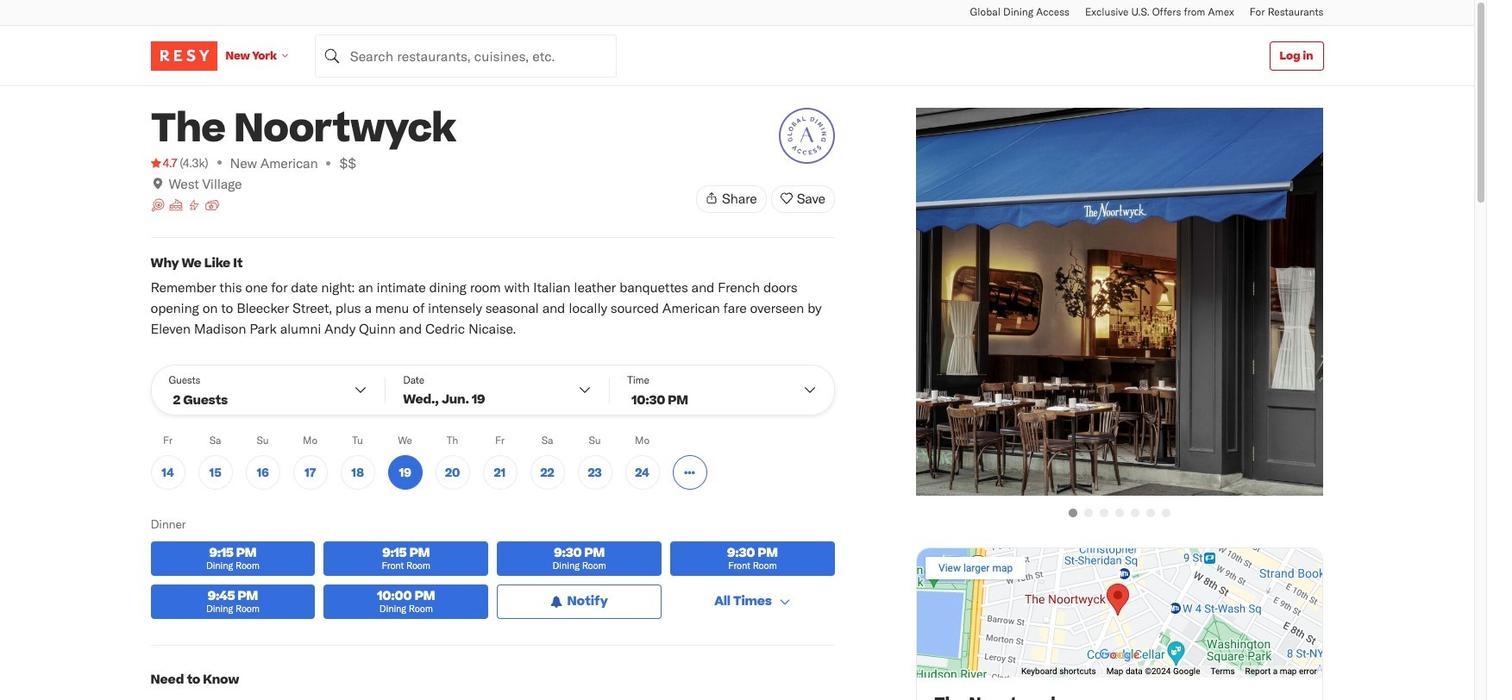 Task type: describe. For each thing, give the bounding box(es) containing it.
Search restaurants, cuisines, etc. text field
[[315, 34, 617, 77]]



Task type: vqa. For each thing, say whether or not it's contained in the screenshot.
the Search restaurants, cuisines, etc. text field
yes



Task type: locate. For each thing, give the bounding box(es) containing it.
4.7 out of 5 stars image
[[151, 154, 177, 172]]

None field
[[315, 34, 617, 77]]



